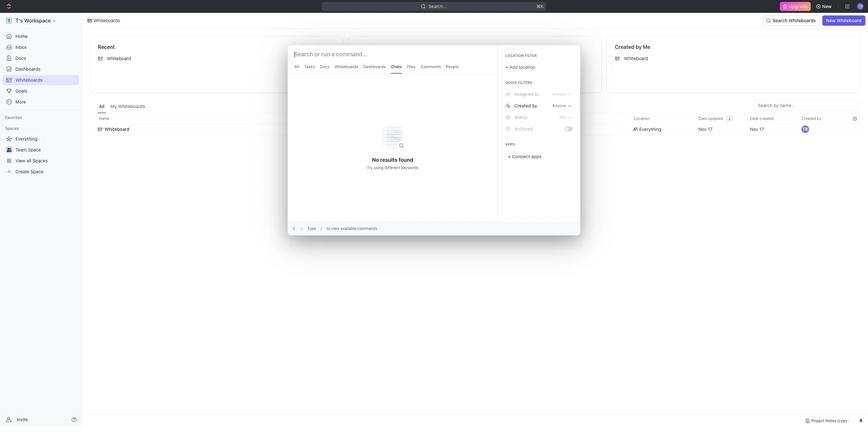 Task type: locate. For each thing, give the bounding box(es) containing it.
1 anyone from the top
[[553, 92, 566, 97]]

whiteboard inside button
[[837, 18, 862, 23]]

new
[[822, 4, 832, 9], [826, 18, 836, 23]]

type
[[307, 226, 316, 231]]

whiteboards down search or run a command… text box
[[335, 64, 358, 69]]

1 horizontal spatial all
[[294, 64, 299, 69]]

date left the updated
[[699, 116, 707, 121]]

0 vertical spatial by
[[636, 44, 642, 50]]

1 vertical spatial location
[[634, 116, 650, 121]]

recent
[[98, 44, 115, 50]]

created by
[[514, 103, 537, 108], [802, 116, 822, 121]]

tyler black, , element
[[802, 126, 809, 133]]

all left tasks
[[294, 64, 299, 69]]

date updated
[[699, 116, 723, 121]]

no results found try using different keywords
[[367, 157, 419, 170]]

1 vertical spatial di5zx image
[[505, 115, 511, 120]]

location up add
[[505, 53, 524, 58]]

tab list
[[98, 100, 147, 113]]

location inside row
[[634, 116, 650, 121]]

anyone for assigned to
[[553, 92, 566, 97]]

di5zx image down di5zx icon
[[505, 103, 511, 108]]

1 date from the left
[[699, 116, 707, 121]]

nov 17
[[699, 126, 713, 132], [750, 126, 764, 132]]

date created
[[750, 116, 774, 121]]

all
[[294, 64, 299, 69], [99, 104, 105, 109]]

docs down inbox
[[15, 55, 26, 61]]

to right assigned
[[535, 91, 539, 97]]

search...
[[429, 4, 447, 9]]

to
[[535, 91, 539, 97], [326, 226, 330, 231]]

2 horizontal spatial created
[[802, 116, 816, 121]]

date
[[699, 116, 707, 121], [750, 116, 759, 121]]

whiteboard
[[837, 18, 862, 23], [107, 56, 131, 61], [624, 56, 648, 61], [105, 126, 129, 132]]

1 di5zx image from the top
[[505, 103, 511, 108]]

tasks
[[304, 64, 315, 69]]

⌘k
[[537, 4, 544, 9]]

+ left connect
[[508, 154, 511, 159]]

whiteboards
[[94, 18, 120, 23], [789, 18, 816, 23], [335, 64, 358, 69], [15, 77, 43, 83], [463, 81, 486, 86], [118, 104, 145, 109]]

row containing name
[[90, 113, 860, 124]]

people
[[446, 64, 459, 69]]

0 horizontal spatial favorites
[[5, 115, 22, 120]]

updated
[[708, 116, 723, 121]]

1 horizontal spatial created by
[[802, 116, 822, 121]]

0 horizontal spatial nov 17
[[699, 126, 713, 132]]

1 vertical spatial created
[[514, 103, 531, 108]]

whiteboards left will
[[463, 81, 486, 86]]

1 vertical spatial +
[[508, 154, 511, 159]]

+ for + add location
[[505, 64, 508, 70]]

1 horizontal spatial nov
[[750, 126, 758, 132]]

0 horizontal spatial all
[[99, 104, 105, 109]]

created by down assigned to at the right top
[[514, 103, 537, 108]]

2 horizontal spatial by
[[817, 116, 822, 121]]

nov
[[699, 126, 707, 132], [750, 126, 758, 132]]

whiteboards right my
[[118, 104, 145, 109]]

0 vertical spatial +
[[505, 64, 508, 70]]

1 horizontal spatial created
[[615, 44, 635, 50]]

me
[[643, 44, 650, 50]]

0 vertical spatial all
[[294, 64, 299, 69]]

cell
[[849, 124, 860, 135]]

1 vertical spatial to
[[326, 226, 330, 231]]

quick
[[505, 80, 517, 85]]

any
[[559, 115, 566, 120]]

0 vertical spatial new
[[822, 4, 832, 9]]

favorites button
[[3, 114, 25, 122]]

whiteboards inside "button"
[[118, 104, 145, 109]]

di5zx image
[[505, 92, 511, 97]]

location
[[505, 53, 524, 58], [634, 116, 650, 121]]

1 vertical spatial new
[[826, 18, 836, 23]]

0 horizontal spatial nov
[[699, 126, 707, 132]]

location up everything
[[634, 116, 650, 121]]

nov down 'date created' button
[[750, 126, 758, 132]]

0 vertical spatial location
[[505, 53, 524, 58]]

0 horizontal spatial date
[[699, 116, 707, 121]]

1 vertical spatial all
[[99, 104, 105, 109]]

anyone
[[553, 92, 566, 97], [553, 103, 566, 108]]

2 anyone from the top
[[553, 103, 566, 108]]

0 horizontal spatial docs
[[15, 55, 26, 61]]

filter
[[525, 53, 537, 58]]

favorites
[[356, 44, 379, 50], [5, 115, 22, 120]]

1 horizontal spatial docs
[[320, 64, 330, 69]]

nov 17 down 'date created' button
[[750, 126, 764, 132]]

location
[[519, 64, 535, 70]]

my
[[110, 104, 117, 109]]

0 vertical spatial di5zx image
[[505, 103, 511, 108]]

1 horizontal spatial to
[[535, 91, 539, 97]]

2 date from the left
[[750, 116, 759, 121]]

17 down 'date created' button
[[760, 126, 764, 132]]

date inside button
[[699, 116, 707, 121]]

created
[[615, 44, 635, 50], [514, 103, 531, 108], [802, 116, 816, 121]]

1 horizontal spatial by
[[636, 44, 642, 50]]

1 vertical spatial anyone
[[553, 103, 566, 108]]

created up tb
[[802, 116, 816, 121]]

17
[[708, 126, 713, 132], [760, 126, 764, 132]]

0 horizontal spatial 17
[[708, 126, 713, 132]]

1 horizontal spatial location
[[634, 116, 650, 121]]

found
[[399, 157, 413, 163]]

1 horizontal spatial date
[[750, 116, 759, 121]]

all inside button
[[99, 104, 105, 109]]

all left my
[[99, 104, 105, 109]]

1 horizontal spatial nov 17
[[750, 126, 764, 132]]

17 down date updated
[[708, 126, 713, 132]]

new for new whiteboard
[[826, 18, 836, 23]]

2 nov 17 from the left
[[750, 126, 764, 132]]

nov 17 down date updated
[[699, 126, 713, 132]]

by down assigned to at the right top
[[532, 103, 537, 108]]

0 vertical spatial anyone
[[553, 92, 566, 97]]

0 horizontal spatial created by
[[514, 103, 537, 108]]

connect
[[512, 154, 530, 159]]

whiteboards up 'goals'
[[15, 77, 43, 83]]

apps
[[505, 142, 515, 146]]

location filter
[[505, 53, 537, 58]]

dashboards left chats
[[364, 64, 386, 69]]

all button
[[98, 100, 106, 113]]

di5zx image for status
[[505, 115, 511, 120]]

by left me
[[636, 44, 642, 50]]

docs right tasks
[[320, 64, 330, 69]]

my whiteboards
[[110, 104, 145, 109]]

2 row from the top
[[90, 123, 860, 136]]

+
[[505, 64, 508, 70], [508, 154, 511, 159]]

inbox
[[15, 44, 27, 50]]

tree
[[3, 134, 79, 177]]

quick filters
[[505, 80, 532, 85]]

assigned to
[[514, 91, 539, 97]]

invite
[[17, 417, 28, 422]]

chats
[[391, 64, 402, 69]]

docs link
[[3, 53, 79, 63]]

will
[[487, 81, 493, 86]]

view
[[331, 226, 339, 231]]

created by up tb
[[802, 116, 822, 121]]

1 horizontal spatial favorites
[[356, 44, 379, 50]]

created left me
[[615, 44, 635, 50]]

2 di5zx image from the top
[[505, 115, 511, 120]]

di5zx image up htbmo icon
[[505, 115, 511, 120]]

2 vertical spatial created
[[802, 116, 816, 121]]

+ left add
[[505, 64, 508, 70]]

status
[[514, 115, 528, 120]]

date created button
[[746, 114, 777, 124]]

1 vertical spatial created by
[[802, 116, 822, 121]]

1 row from the top
[[90, 113, 860, 124]]

0 horizontal spatial dashboards
[[15, 66, 40, 72]]

to view available commands
[[326, 226, 377, 231]]

nov down date updated
[[699, 126, 707, 132]]

search
[[773, 18, 788, 23]]

to right "/" at the left bottom of page
[[326, 226, 330, 231]]

2 vertical spatial by
[[817, 116, 822, 121]]

date for date updated
[[699, 116, 707, 121]]

anyone for created by
[[553, 103, 566, 108]]

0 horizontal spatial whiteboard link
[[95, 53, 338, 64]]

2 nov from the left
[[750, 126, 758, 132]]

date left 'created'
[[750, 116, 759, 121]]

by down the search by name... text box
[[817, 116, 822, 121]]

dashboards
[[364, 64, 386, 69], [15, 66, 40, 72]]

new up new whiteboard
[[822, 4, 832, 9]]

1 vertical spatial favorites
[[5, 115, 22, 120]]

my whiteboards button
[[109, 100, 147, 113]]

docs
[[15, 55, 26, 61], [320, 64, 330, 69]]

1 nov 17 from the left
[[699, 126, 713, 132]]

dashboards down docs link
[[15, 66, 40, 72]]

using
[[374, 165, 384, 170]]

1 horizontal spatial whiteboard link
[[612, 53, 855, 64]]

favorited
[[446, 81, 462, 86]]

by
[[636, 44, 642, 50], [532, 103, 537, 108], [817, 116, 822, 121]]

1 horizontal spatial 17
[[760, 126, 764, 132]]

table
[[90, 113, 860, 136]]

date updated button
[[695, 114, 733, 124]]

1 whiteboard link from the left
[[95, 53, 338, 64]]

everything
[[639, 126, 662, 132]]

+ add location
[[505, 64, 535, 70]]

whiteboards down upgrade
[[789, 18, 816, 23]]

di5zx image
[[505, 103, 511, 108], [505, 115, 511, 120]]

0 vertical spatial docs
[[15, 55, 26, 61]]

0 horizontal spatial created
[[514, 103, 531, 108]]

2 whiteboard link from the left
[[612, 53, 855, 64]]

htbmo image
[[505, 126, 511, 132]]

created by inside row
[[802, 116, 822, 121]]

add
[[509, 64, 518, 70]]

new down "new" button
[[826, 18, 836, 23]]

dashboards inside sidebar navigation
[[15, 66, 40, 72]]

0 vertical spatial favorites
[[356, 44, 379, 50]]

0 horizontal spatial location
[[505, 53, 524, 58]]

whiteboard link
[[95, 53, 338, 64], [612, 53, 855, 64]]

created down assigned
[[514, 103, 531, 108]]

date inside button
[[750, 116, 759, 121]]

created
[[760, 116, 774, 121]]

tree inside sidebar navigation
[[3, 134, 79, 177]]

row
[[90, 113, 860, 124], [90, 123, 860, 136]]

0 horizontal spatial by
[[532, 103, 537, 108]]



Task type: vqa. For each thing, say whether or not it's contained in the screenshot.


Task type: describe. For each thing, give the bounding box(es) containing it.
commands
[[357, 226, 377, 231]]

whiteboard button
[[94, 123, 627, 136]]

apps
[[531, 154, 542, 159]]

upgrade link
[[780, 2, 811, 11]]

comments
[[421, 64, 441, 69]]

files
[[407, 64, 416, 69]]

no favorited whiteboards image
[[462, 56, 488, 81]]

show
[[494, 81, 504, 86]]

sidebar navigation
[[0, 13, 82, 427]]

favorites inside button
[[5, 115, 22, 120]]

0 vertical spatial to
[[535, 91, 539, 97]]

Search or run a command… text field
[[294, 51, 374, 58]]

tb
[[803, 127, 808, 132]]

location for location filter
[[505, 53, 524, 58]]

available
[[341, 226, 356, 231]]

spaces
[[5, 126, 19, 131]]

try
[[367, 165, 373, 170]]

+ for + connect apps
[[508, 154, 511, 159]]

dashboards link
[[3, 64, 79, 74]]

home
[[15, 33, 28, 39]]

inbox link
[[3, 42, 79, 52]]

location for location
[[634, 116, 650, 121]]

whiteboard inside "button"
[[105, 126, 129, 132]]

different
[[385, 165, 400, 170]]

2 17 from the left
[[760, 126, 764, 132]]

search whiteboards
[[773, 18, 816, 23]]

new for new
[[822, 4, 832, 9]]

assigned
[[514, 91, 534, 97]]

upgrade
[[789, 4, 808, 9]]

new whiteboard
[[826, 18, 862, 23]]

filters
[[518, 80, 532, 85]]

keywords
[[401, 165, 419, 170]]

+ connect apps
[[508, 154, 542, 159]]

new whiteboard button
[[822, 15, 866, 26]]

0 horizontal spatial to
[[326, 226, 330, 231]]

cell inside row
[[849, 124, 860, 135]]

0 vertical spatial created by
[[514, 103, 537, 108]]

1 horizontal spatial dashboards
[[364, 64, 386, 69]]

by inside row
[[817, 116, 822, 121]]

date for date created
[[750, 116, 759, 121]]

goals
[[15, 88, 27, 94]]

1 vertical spatial docs
[[320, 64, 330, 69]]

archived
[[514, 126, 533, 132]]

row containing whiteboard
[[90, 123, 860, 136]]

created by me
[[615, 44, 650, 50]]

here.
[[505, 81, 514, 86]]

your favorited whiteboards will show here.
[[436, 81, 514, 86]]

name
[[99, 116, 109, 121]]

new button
[[813, 1, 836, 12]]

whiteboard link for created by me
[[612, 53, 855, 64]]

goals link
[[3, 86, 79, 96]]

Search by name... text field
[[758, 101, 857, 110]]

di5zx image for created by
[[505, 103, 511, 108]]

whiteboards inside sidebar navigation
[[15, 77, 43, 83]]

home link
[[3, 31, 79, 42]]

table containing whiteboard
[[90, 113, 860, 136]]

0 vertical spatial created
[[615, 44, 635, 50]]

1 17 from the left
[[708, 126, 713, 132]]

results
[[380, 157, 398, 163]]

whiteboards inside button
[[789, 18, 816, 23]]

your
[[436, 81, 445, 86]]

tab list containing all
[[98, 100, 147, 113]]

no
[[372, 157, 379, 163]]

1 vertical spatial by
[[532, 103, 537, 108]]

whiteboard link for recent
[[95, 53, 338, 64]]

/
[[321, 226, 322, 231]]

whiteboards link
[[3, 75, 79, 85]]

whiteboards up recent
[[94, 18, 120, 23]]

docs inside sidebar navigation
[[15, 55, 26, 61]]

search whiteboards button
[[764, 15, 820, 26]]

1 nov from the left
[[699, 126, 707, 132]]



